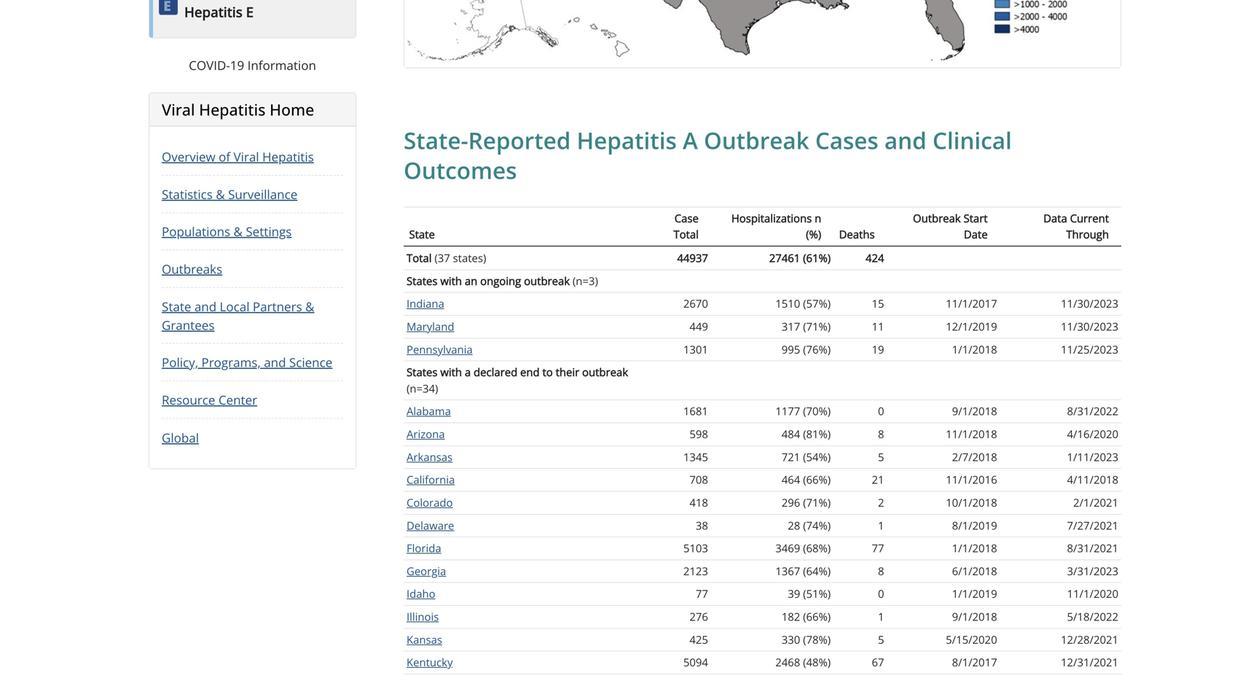 Task type: locate. For each thing, give the bounding box(es) containing it.
2 vertical spatial and
[[264, 354, 286, 371]]

1 8 from the top
[[879, 427, 885, 442]]

with inside states with a declared end to their outbreak (n=34)
[[441, 365, 462, 380]]

0 horizontal spatial and
[[195, 298, 217, 315]]

resource center link
[[162, 391, 257, 408]]

total down case on the top right of the page
[[674, 227, 699, 242]]

(51%)
[[804, 586, 831, 601]]

1 vertical spatial outbreak
[[583, 365, 629, 380]]

1 vertical spatial state
[[162, 298, 191, 315]]

state for state
[[409, 227, 435, 242]]

28
[[788, 518, 801, 533]]

0 vertical spatial (66%)
[[804, 472, 831, 487]]

8 up 21
[[879, 427, 885, 442]]

0 horizontal spatial outbreak
[[524, 273, 570, 288]]

outbreak left (n=3)
[[524, 273, 570, 288]]

and left science
[[264, 354, 286, 371]]

721
[[782, 449, 801, 464]]

2 horizontal spatial &
[[306, 298, 315, 315]]

0 horizontal spatial outbreak
[[704, 125, 810, 156]]

with left a on the left of the page
[[441, 365, 462, 380]]

hospitalizations n (%)
[[732, 211, 822, 242]]

viral hepatitis home link
[[162, 99, 314, 120]]

1 5 from the top
[[879, 449, 885, 464]]

&
[[216, 186, 225, 203], [234, 223, 243, 240], [306, 298, 315, 315]]

(66%) down the (54%)
[[804, 472, 831, 487]]

2 vertical spatial &
[[306, 298, 315, 315]]

(70%)
[[804, 404, 831, 419]]

1 9/1/2018 from the top
[[953, 404, 998, 419]]

0 vertical spatial with
[[441, 273, 462, 288]]

1 for 28 (74%)
[[879, 518, 885, 533]]

5/18/2022
[[1068, 609, 1119, 624]]

1 0 from the top
[[879, 404, 885, 419]]

state and local partners & grantees link
[[162, 298, 315, 333]]

hepatitis up the overview of viral hepatitis link
[[199, 99, 266, 120]]

0 vertical spatial viral
[[162, 99, 195, 120]]

& right statistics
[[216, 186, 225, 203]]

(81%)
[[804, 427, 831, 442]]

1 vertical spatial 19
[[872, 342, 885, 357]]

330
[[782, 632, 801, 647]]

total left (37
[[407, 250, 432, 265]]

2 11/30/2023 from the top
[[1062, 319, 1119, 334]]

0 vertical spatial 1/1/2018
[[953, 342, 998, 357]]

9/1/2018 for 1
[[953, 609, 998, 624]]

resource
[[162, 391, 215, 408]]

colorado link
[[407, 495, 453, 510]]

states with a declared end to their outbreak (n=34)
[[407, 365, 629, 396]]

11/30/2023 for 11/1/2017
[[1062, 296, 1119, 311]]

illinois
[[407, 609, 439, 624]]

2 1 from the top
[[879, 609, 885, 624]]

11/1/2020
[[1068, 586, 1119, 601]]

viral
[[162, 99, 195, 120], [234, 148, 259, 165]]

182
[[782, 609, 801, 624]]

1 vertical spatial 1/1/2018
[[953, 541, 998, 556]]

2 (66%) from the top
[[804, 609, 831, 624]]

outbreak right a
[[704, 125, 810, 156]]

a
[[683, 125, 698, 156]]

states for states with an ongoing outbreak (n=3)
[[407, 273, 438, 288]]

1 vertical spatial (66%)
[[804, 609, 831, 624]]

598
[[690, 427, 709, 442]]

2123
[[684, 564, 709, 579]]

11/1/2016
[[947, 472, 998, 487]]

(64%)
[[804, 564, 831, 579]]

0 horizontal spatial total
[[407, 250, 432, 265]]

1 vertical spatial &
[[234, 223, 243, 240]]

0 horizontal spatial state
[[162, 298, 191, 315]]

(66%) up (78%)
[[804, 609, 831, 624]]

1 (71%) from the top
[[804, 319, 831, 334]]

total
[[674, 227, 699, 242], [407, 250, 432, 265]]

1 horizontal spatial state
[[409, 227, 435, 242]]

1 vertical spatial 0
[[879, 586, 885, 601]]

4/11/2018
[[1068, 472, 1119, 487]]

1 horizontal spatial &
[[234, 223, 243, 240]]

27461
[[770, 250, 801, 265]]

2
[[879, 495, 885, 510]]

0 vertical spatial 9/1/2018
[[953, 404, 998, 419]]

states up indiana
[[407, 273, 438, 288]]

viral right the of
[[234, 148, 259, 165]]

outbreak left "start"
[[914, 211, 961, 226]]

11/30/2023 for 12/1/2019
[[1062, 319, 1119, 334]]

2 9/1/2018 from the top
[[953, 609, 998, 624]]

0 vertical spatial 5
[[879, 449, 885, 464]]

5
[[879, 449, 885, 464], [879, 632, 885, 647]]

grantees
[[162, 317, 215, 333]]

hepatitis e link
[[149, 0, 357, 38]]

0 vertical spatial (71%)
[[804, 319, 831, 334]]

(66%)
[[804, 472, 831, 487], [804, 609, 831, 624]]

outcomes
[[404, 154, 517, 185]]

& for statistics
[[216, 186, 225, 203]]

2 with from the top
[[441, 365, 462, 380]]

0 vertical spatial states
[[407, 273, 438, 288]]

2 5 from the top
[[879, 632, 885, 647]]

information
[[248, 57, 316, 74]]

1 vertical spatial states
[[407, 365, 438, 380]]

0 vertical spatial total
[[674, 227, 699, 242]]

0 horizontal spatial &
[[216, 186, 225, 203]]

19 up viral hepatitis home
[[230, 57, 244, 74]]

case total
[[674, 211, 699, 242]]

1 horizontal spatial outbreak
[[914, 211, 961, 226]]

global
[[162, 430, 199, 446]]

colorado
[[407, 495, 453, 510]]

(57%)
[[804, 296, 831, 311]]

1 vertical spatial outbreak
[[914, 211, 961, 226]]

1 vertical spatial total
[[407, 250, 432, 265]]

(66%) for 464 (66%)
[[804, 472, 831, 487]]

330 (78%)
[[782, 632, 831, 647]]

data current through
[[1044, 211, 1110, 242]]

12/31/2021
[[1062, 655, 1119, 670]]

0 vertical spatial &
[[216, 186, 225, 203]]

1 horizontal spatial outbreak
[[583, 365, 629, 380]]

1 11/30/2023 from the top
[[1062, 296, 1119, 311]]

california
[[407, 472, 455, 487]]

hospitalizations
[[732, 211, 812, 226]]

5 up 67
[[879, 632, 885, 647]]

1 horizontal spatial viral
[[234, 148, 259, 165]]

illinois link
[[407, 609, 439, 624]]

77 up 276
[[696, 586, 709, 601]]

1 up 67
[[879, 609, 885, 624]]

and right cases
[[885, 125, 927, 156]]

outbreak inside state-reported hepatitis a outbreak cases and clinical outcomes
[[704, 125, 810, 156]]

2 states from the top
[[407, 365, 438, 380]]

5 for 330 (78%)
[[879, 632, 885, 647]]

& right partners
[[306, 298, 315, 315]]

1 vertical spatial (71%)
[[804, 495, 831, 510]]

1 states from the top
[[407, 273, 438, 288]]

11/1/2018
[[947, 427, 998, 442]]

1 vertical spatial 11/30/2023
[[1062, 319, 1119, 334]]

1 with from the top
[[441, 273, 462, 288]]

1 vertical spatial with
[[441, 365, 462, 380]]

state and local partners & grantees
[[162, 298, 315, 333]]

1 down 2 on the bottom right of the page
[[879, 518, 885, 533]]

0 horizontal spatial 77
[[696, 586, 709, 601]]

0 vertical spatial outbreak
[[704, 125, 810, 156]]

276
[[690, 609, 709, 624]]

(71%) up (74%)
[[804, 495, 831, 510]]

2 1/1/2018 from the top
[[953, 541, 998, 556]]

1 vertical spatial and
[[195, 298, 217, 315]]

outbreak right their on the left
[[583, 365, 629, 380]]

1
[[879, 518, 885, 533], [879, 609, 885, 624]]

policy, programs, and science
[[162, 354, 333, 371]]

9/1/2018
[[953, 404, 998, 419], [953, 609, 998, 624]]

1/1/2018 down 12/1/2019 on the right of the page
[[953, 342, 998, 357]]

1 vertical spatial 1
[[879, 609, 885, 624]]

arizona link
[[407, 427, 445, 442]]

1177
[[776, 404, 801, 419]]

2 (71%) from the top
[[804, 495, 831, 510]]

995 (76%)
[[782, 342, 831, 357]]

8 right (64%)
[[879, 564, 885, 579]]

& left settings
[[234, 223, 243, 240]]

hepatitis left a
[[577, 125, 677, 156]]

0 right (70%)
[[879, 404, 885, 419]]

declared
[[474, 365, 518, 380]]

states inside states with a declared end to their outbreak (n=34)
[[407, 365, 438, 380]]

2468 (48%)
[[776, 655, 831, 670]]

maryland link
[[407, 319, 455, 334]]

1 vertical spatial 5
[[879, 632, 885, 647]]

covid-
[[189, 57, 230, 74]]

3/31/2023
[[1068, 564, 1119, 579]]

state up (37
[[409, 227, 435, 242]]

(61%)
[[804, 250, 831, 265]]

covid-19 information link
[[179, 51, 326, 80]]

0 vertical spatial 8
[[879, 427, 885, 442]]

date
[[965, 227, 988, 242]]

arkansas link
[[407, 449, 453, 464]]

0 horizontal spatial 19
[[230, 57, 244, 74]]

1 1/1/2018 from the top
[[953, 342, 998, 357]]

data illustrated in this map can be found in the table found directly below image
[[405, 0, 1121, 68]]

2 horizontal spatial and
[[885, 125, 927, 156]]

1367
[[776, 564, 801, 579]]

1 1 from the top
[[879, 518, 885, 533]]

states up the (n=34)
[[407, 365, 438, 380]]

2 8 from the top
[[879, 564, 885, 579]]

1 vertical spatial 8
[[879, 564, 885, 579]]

27461 (61%)
[[770, 250, 831, 265]]

kentucky link
[[407, 655, 453, 670]]

19 down the 11
[[872, 342, 885, 357]]

0 vertical spatial 0
[[879, 404, 885, 419]]

1 vertical spatial 9/1/2018
[[953, 609, 998, 624]]

and up grantees
[[195, 298, 217, 315]]

0 horizontal spatial viral
[[162, 99, 195, 120]]

0 vertical spatial 11/30/2023
[[1062, 296, 1119, 311]]

case
[[675, 211, 699, 226]]

deaths
[[840, 227, 875, 242]]

e
[[246, 2, 254, 21]]

2 0 from the top
[[879, 586, 885, 601]]

0 right (51%)
[[879, 586, 885, 601]]

(71%) up (76%)
[[804, 319, 831, 334]]

0 vertical spatial 77
[[872, 541, 885, 556]]

with left an
[[441, 273, 462, 288]]

8 for 1367 (64%)
[[879, 564, 885, 579]]

state inside state and local partners & grantees
[[162, 298, 191, 315]]

1 horizontal spatial 19
[[872, 342, 885, 357]]

their
[[556, 365, 580, 380]]

9/1/2018 up the 11/1/2018 at the right bottom of the page
[[953, 404, 998, 419]]

5 up 21
[[879, 449, 885, 464]]

viral up overview
[[162, 99, 195, 120]]

(n=3)
[[573, 273, 599, 288]]

populations & settings link
[[162, 223, 292, 240]]

through
[[1067, 227, 1110, 242]]

overview
[[162, 148, 216, 165]]

state up grantees
[[162, 298, 191, 315]]

0 vertical spatial 1
[[879, 518, 885, 533]]

5094
[[684, 655, 709, 670]]

(n=34)
[[407, 381, 439, 396]]

arkansas
[[407, 449, 453, 464]]

(78%)
[[804, 632, 831, 647]]

indiana
[[407, 296, 445, 311]]

0 vertical spatial 19
[[230, 57, 244, 74]]

7/27/2021
[[1068, 518, 1119, 533]]

reported
[[469, 125, 571, 156]]

1/1/2018 down 8/1/2019
[[953, 541, 998, 556]]

an
[[465, 273, 478, 288]]

states for states with a declared end to their outbreak (n=34)
[[407, 365, 438, 380]]

0 vertical spatial state
[[409, 227, 435, 242]]

77 down 2 on the bottom right of the page
[[872, 541, 885, 556]]

policy,
[[162, 354, 198, 371]]

1 (66%) from the top
[[804, 472, 831, 487]]

maryland
[[407, 319, 455, 334]]

9/1/2018 down 1/1/2019
[[953, 609, 998, 624]]

0 vertical spatial and
[[885, 125, 927, 156]]

8/1/2019
[[953, 518, 998, 533]]



Task type: describe. For each thing, give the bounding box(es) containing it.
alabama
[[407, 404, 451, 419]]

kansas link
[[407, 632, 443, 647]]

2/1/2021
[[1074, 495, 1119, 510]]

1681
[[684, 404, 709, 419]]

outbreak start date
[[914, 211, 988, 242]]

1510 (57%)
[[776, 296, 831, 311]]

(%)
[[807, 227, 822, 242]]

overview of viral hepatitis
[[162, 148, 314, 165]]

(54%)
[[804, 449, 831, 464]]

8 for 484 (81%)
[[879, 427, 885, 442]]

populations & settings
[[162, 223, 292, 240]]

covid-19 information
[[189, 57, 316, 74]]

(76%)
[[804, 342, 831, 357]]

kansas
[[407, 632, 443, 647]]

populations
[[162, 223, 231, 240]]

1177 (70%)
[[776, 404, 831, 419]]

1/1/2018 for 8/31/2021
[[953, 541, 998, 556]]

resource center
[[162, 391, 257, 408]]

1 vertical spatial viral
[[234, 148, 259, 165]]

317
[[782, 319, 801, 334]]

with for an
[[441, 273, 462, 288]]

3469
[[776, 541, 801, 556]]

(74%)
[[804, 518, 831, 533]]

hepatitis up surveillance
[[263, 148, 314, 165]]

partners
[[253, 298, 302, 315]]

2/7/2018
[[953, 449, 998, 464]]

1 for 182 (66%)
[[879, 609, 885, 624]]

721 (54%)
[[782, 449, 831, 464]]

19 inside covid-19 information link
[[230, 57, 244, 74]]

statistics & surveillance
[[162, 186, 298, 203]]

viral hepatitis home
[[162, 99, 314, 120]]

12/28/2021
[[1062, 632, 1119, 647]]

and inside state-reported hepatitis a outbreak cases and clinical outcomes
[[885, 125, 927, 156]]

hepatitis left e
[[184, 2, 243, 21]]

arizona
[[407, 427, 445, 442]]

outbreak inside outbreak start date
[[914, 211, 961, 226]]

& inside state and local partners & grantees
[[306, 298, 315, 315]]

(71%) for 296 (71%)
[[804, 495, 831, 510]]

2670
[[684, 296, 709, 311]]

296
[[782, 495, 801, 510]]

995
[[782, 342, 801, 357]]

0 for 39 (51%)
[[879, 586, 885, 601]]

hepatitis inside state-reported hepatitis a outbreak cases and clinical outcomes
[[577, 125, 677, 156]]

(66%) for 182 (66%)
[[804, 609, 831, 624]]

global link
[[162, 430, 199, 446]]

florida
[[407, 541, 442, 556]]

2468
[[776, 655, 801, 670]]

surveillance
[[228, 186, 298, 203]]

9/1/2018 for 0
[[953, 404, 998, 419]]

georgia link
[[407, 564, 446, 579]]

statistics & surveillance link
[[162, 186, 298, 203]]

1/1/2018 for 11/25/2023
[[953, 342, 998, 357]]

of
[[219, 148, 230, 165]]

418
[[690, 495, 709, 510]]

6/1/2018
[[953, 564, 998, 579]]

idaho link
[[407, 586, 436, 601]]

kentucky
[[407, 655, 453, 670]]

4/16/2020
[[1068, 427, 1119, 442]]

states)
[[453, 250, 487, 265]]

1345
[[684, 449, 709, 464]]

policy, programs, and science link
[[162, 354, 333, 371]]

1 horizontal spatial and
[[264, 354, 286, 371]]

state for state and local partners & grantees
[[162, 298, 191, 315]]

outbreaks link
[[162, 261, 222, 277]]

with for a
[[441, 365, 462, 380]]

15
[[872, 296, 885, 311]]

& for populations
[[234, 223, 243, 240]]

outbreak inside states with a declared end to their outbreak (n=34)
[[583, 365, 629, 380]]

1 vertical spatial 77
[[696, 586, 709, 601]]

708
[[690, 472, 709, 487]]

idaho
[[407, 586, 436, 601]]

cases
[[816, 125, 879, 156]]

39 (51%)
[[788, 586, 831, 601]]

0 vertical spatial outbreak
[[524, 273, 570, 288]]

464
[[782, 472, 801, 487]]

and inside state and local partners & grantees
[[195, 298, 217, 315]]

1 horizontal spatial total
[[674, 227, 699, 242]]

484 (81%)
[[782, 427, 831, 442]]

california link
[[407, 472, 455, 487]]

florida link
[[407, 541, 442, 556]]

67
[[872, 655, 885, 670]]

5 for 721 (54%)
[[879, 449, 885, 464]]

science
[[289, 354, 333, 371]]

pennsylvania
[[407, 342, 473, 357]]

overview of viral hepatitis link
[[162, 148, 314, 165]]

3469 (68%)
[[776, 541, 831, 556]]

total (37 states)
[[407, 250, 487, 265]]

(71%) for 317 (71%)
[[804, 319, 831, 334]]

1 horizontal spatial 77
[[872, 541, 885, 556]]

8/31/2021
[[1068, 541, 1119, 556]]

statistics
[[162, 186, 213, 203]]

state-reported hepatitis a outbreak cases and clinical outcomes
[[404, 125, 1013, 185]]

484
[[782, 427, 801, 442]]

0 for 1177 (70%)
[[879, 404, 885, 419]]

indiana link
[[407, 296, 445, 311]]

center
[[219, 391, 257, 408]]

data
[[1044, 211, 1068, 226]]

5/15/2020
[[947, 632, 998, 647]]

start
[[964, 211, 988, 226]]

11
[[872, 319, 885, 334]]



Task type: vqa. For each thing, say whether or not it's contained in the screenshot.
Select on the left bottom
no



